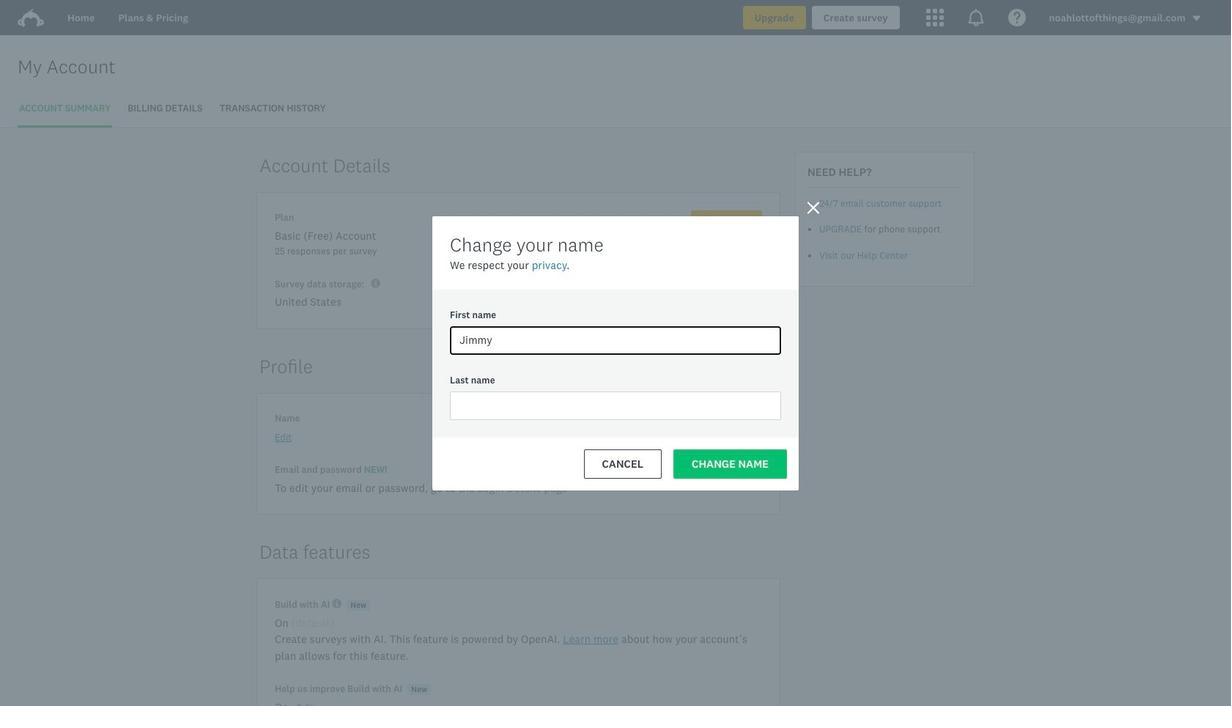 Task type: describe. For each thing, give the bounding box(es) containing it.
2 products icon image from the left
[[968, 9, 985, 26]]

help icon image
[[1009, 9, 1026, 26]]



Task type: vqa. For each thing, say whether or not it's contained in the screenshot.
Dialog
no



Task type: locate. For each thing, give the bounding box(es) containing it.
products icon image
[[927, 9, 944, 26], [968, 9, 985, 26]]

surveymonkey logo image
[[18, 9, 44, 27]]

0 horizontal spatial products icon image
[[927, 9, 944, 26]]

1 horizontal spatial products icon image
[[968, 9, 985, 26]]

1 products icon image from the left
[[927, 9, 944, 26]]

None text field
[[450, 392, 782, 420]]

None text field
[[450, 326, 782, 355]]



